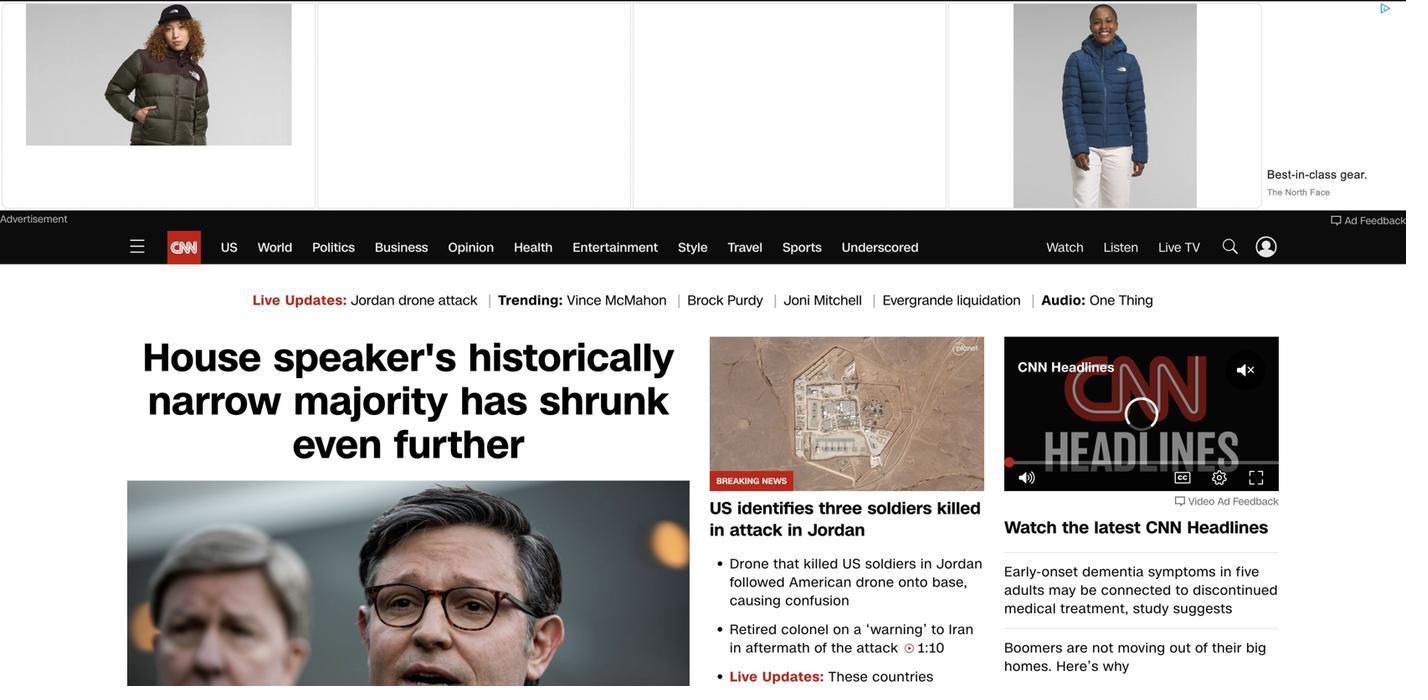 Task type: vqa. For each thing, say whether or not it's contained in the screenshot.
the causing
yes



Task type: describe. For each thing, give the bounding box(es) containing it.
boomers are not moving out of their big homes. here's why
[[1005, 639, 1267, 676]]

mitchell
[[814, 291, 862, 310]]

entertainment link
[[573, 231, 658, 265]]

sports link
[[783, 231, 822, 265]]

watch the latest cnn headlines
[[1005, 517, 1268, 540]]

dementia
[[1083, 563, 1144, 582]]

evergrande liquidation link
[[883, 291, 1042, 310]]

house
[[143, 332, 261, 386]]

may
[[1049, 581, 1077, 600]]

aftermath
[[746, 639, 810, 658]]

liquidation
[[957, 291, 1021, 310]]

boomers
[[1005, 639, 1063, 658]]

us link
[[221, 231, 238, 265]]

in inside retired colonel on a 'warning' to iran in aftermath of the attack
[[730, 639, 742, 658]]

0 vertical spatial drone
[[399, 291, 435, 310]]

in up the that
[[788, 519, 803, 543]]

be
[[1081, 581, 1097, 600]]

evergrande liquidation
[[883, 291, 1021, 310]]

us identifies three soldiers killed in attack in jordan
[[710, 497, 981, 543]]

to inside retired colonel on a 'warning' to iran in aftermath of the attack
[[932, 621, 945, 640]]

audio one thing
[[1042, 291, 1154, 310]]

house speaker's historically narrow majority has shrunk even further link
[[127, 332, 690, 473]]

further
[[394, 419, 524, 473]]

followed
[[730, 573, 785, 592]]

why
[[1103, 658, 1130, 676]]

drone that killed us soldiers in jordan followed american drone onto base, causing confusion
[[730, 555, 983, 611]]

moving
[[1118, 639, 1166, 658]]

purdy
[[728, 291, 763, 310]]

0 vertical spatial headlines
[[1052, 359, 1115, 375]]

us inside drone that killed us soldiers in jordan followed american drone onto base, causing confusion
[[843, 555, 861, 574]]

on
[[833, 621, 850, 640]]

'warning'
[[866, 621, 928, 640]]

1 horizontal spatial the
[[1062, 517, 1089, 540]]

identifies
[[738, 497, 814, 521]]

file photo: satellite view of the u.s. military outpost known as tower 22, in rukban, rwaished district, jordan october 12, 2023 in this handout image. planet labs pbc/handout via reuters    this image has been supplied by a third party. must not obscure logo. no resales. no archives. mandatory credit/file photo image
[[710, 337, 985, 491]]

video
[[1189, 495, 1215, 509]]

killed inside drone that killed us soldiers in jordan followed american drone onto base, causing confusion
[[804, 555, 839, 574]]

big
[[1247, 639, 1267, 658]]

early-onset dementia symptoms in five adults may be connected to discontinued medical treatment, study suggests link
[[1005, 563, 1279, 619]]

brock purdy
[[688, 291, 763, 310]]

evergrande
[[883, 291, 953, 310]]

progress bar slider
[[1005, 458, 1279, 468]]

cnn headlines
[[1018, 359, 1115, 375]]

adults
[[1005, 581, 1045, 600]]

colonel
[[782, 621, 829, 640]]

us for us identifies three soldiers killed in attack in jordan
[[710, 497, 732, 521]]

0 horizontal spatial feedback
[[1233, 495, 1279, 509]]

in inside drone that killed us soldiers in jordan followed american drone onto base, causing confusion
[[921, 555, 933, 574]]

captions unavailable image
[[1175, 470, 1191, 486]]

base,
[[933, 573, 968, 592]]

out
[[1170, 639, 1191, 658]]

joni mitchell
[[784, 291, 862, 310]]

american
[[789, 573, 852, 592]]

soldiers inside 'us identifies three soldiers killed in attack in jordan'
[[868, 497, 932, 521]]

early-
[[1005, 563, 1042, 582]]

breaking news
[[717, 476, 787, 487]]

advertisement element
[[0, 1, 1406, 211]]

jordan inside 'us identifies three soldiers killed in attack in jordan'
[[808, 519, 865, 543]]

discontinued
[[1193, 581, 1278, 600]]

0 horizontal spatial cnn
[[1018, 359, 1048, 375]]

user avatar image
[[1254, 234, 1279, 259]]

0 vertical spatial feedback
[[1361, 214, 1406, 228]]

symptoms
[[1149, 563, 1216, 582]]

politics
[[312, 239, 355, 257]]

health
[[514, 239, 553, 257]]

has
[[460, 375, 527, 429]]

watch for watch link
[[1047, 239, 1084, 257]]

style
[[678, 239, 708, 257]]

connected
[[1102, 581, 1172, 600]]

of inside retired colonel on a 'warning' to iran in aftermath of the attack
[[815, 639, 827, 658]]

boomers are not moving out of their big homes. here's why link
[[1005, 639, 1279, 676]]

soldiers inside drone that killed us soldiers in jordan followed american drone onto base, causing confusion
[[866, 555, 917, 574]]

even
[[293, 419, 382, 473]]

opinion
[[448, 239, 494, 257]]

majority
[[294, 375, 448, 429]]

listen
[[1104, 239, 1139, 257]]

three
[[819, 497, 862, 521]]

world link
[[258, 231, 292, 265]]

not
[[1093, 639, 1114, 658]]

one
[[1090, 291, 1115, 310]]

1 horizontal spatial ad
[[1345, 214, 1358, 228]]

fullscreen image
[[1248, 470, 1265, 486]]

live updates jordan drone attack
[[253, 291, 478, 310]]

historically
[[468, 332, 674, 386]]

that
[[774, 555, 800, 574]]

a
[[854, 621, 862, 640]]

live for live tv
[[1159, 239, 1182, 257]]

updates
[[285, 291, 343, 310]]

brock purdy link
[[688, 291, 784, 310]]

onset
[[1042, 563, 1079, 582]]

suggests
[[1174, 600, 1233, 619]]

1:10
[[918, 639, 945, 658]]

sports
[[783, 239, 822, 257]]

joni
[[784, 291, 810, 310]]

listen link
[[1104, 239, 1139, 257]]

politics link
[[312, 231, 355, 265]]

options image
[[1211, 470, 1228, 486]]

video player region
[[1005, 337, 1279, 491]]

brock
[[688, 291, 724, 310]]

travel link
[[728, 231, 763, 265]]



Task type: locate. For each thing, give the bounding box(es) containing it.
cnn down audio on the top right of the page
[[1018, 359, 1048, 375]]

0 vertical spatial us
[[221, 239, 238, 257]]

0 horizontal spatial headlines
[[1052, 359, 1115, 375]]

ad
[[1345, 214, 1358, 228], [1218, 495, 1231, 509]]

attack inside retired colonel on a 'warning' to iran in aftermath of the attack
[[857, 639, 899, 658]]

joni mitchell link
[[784, 291, 883, 310]]

0 vertical spatial killed
[[937, 497, 981, 521]]

attack inside 'us identifies three soldiers killed in attack in jordan'
[[730, 519, 783, 543]]

1 vertical spatial attack
[[730, 519, 783, 543]]

0 vertical spatial live
[[1159, 239, 1182, 257]]

us inside 'us identifies three soldiers killed in attack in jordan'
[[710, 497, 732, 521]]

1 vertical spatial cnn
[[1146, 517, 1182, 540]]

killed up base,
[[937, 497, 981, 521]]

1 vertical spatial headlines
[[1188, 517, 1268, 540]]

tv
[[1185, 239, 1201, 257]]

0 vertical spatial ad
[[1345, 214, 1358, 228]]

to left iran
[[932, 621, 945, 640]]

the left latest
[[1062, 517, 1089, 540]]

0 horizontal spatial live
[[253, 291, 281, 310]]

bar container image
[[1005, 458, 1015, 468]]

narrow
[[148, 375, 281, 429]]

us left world link
[[221, 239, 238, 257]]

cnn
[[1018, 359, 1048, 375], [1146, 517, 1182, 540]]

business
[[375, 239, 428, 257]]

audio
[[1042, 291, 1082, 310]]

causing
[[730, 592, 781, 611]]

latest
[[1095, 517, 1141, 540]]

0 horizontal spatial the
[[832, 639, 853, 658]]

jordan inside drone that killed us soldiers in jordan followed american drone onto base, causing confusion
[[937, 555, 983, 574]]

2 horizontal spatial jordan
[[937, 555, 983, 574]]

0 vertical spatial to
[[1176, 581, 1189, 600]]

confusion
[[786, 592, 850, 611]]

2 vertical spatial attack
[[857, 639, 899, 658]]

attack right on
[[857, 639, 899, 658]]

world
[[258, 239, 292, 257]]

1 vertical spatial soldiers
[[866, 555, 917, 574]]

0 horizontal spatial killed
[[804, 555, 839, 574]]

opinion link
[[448, 231, 494, 265]]

drone left onto
[[856, 573, 894, 592]]

the left a on the right bottom of page
[[832, 639, 853, 658]]

1 vertical spatial jordan
[[808, 519, 865, 543]]

0 horizontal spatial attack
[[439, 291, 478, 310]]

1 vertical spatial feedback
[[1233, 495, 1279, 509]]

attack up drone
[[730, 519, 783, 543]]

business link
[[375, 231, 428, 265]]

soldiers right three
[[868, 497, 932, 521]]

are
[[1067, 639, 1088, 658]]

five
[[1236, 563, 1260, 582]]

drone down business link
[[399, 291, 435, 310]]

bar container element
[[1005, 458, 1279, 468]]

entertainment
[[573, 239, 658, 257]]

vince
[[567, 291, 602, 310]]

breaking
[[717, 476, 760, 487]]

live left tv
[[1159, 239, 1182, 257]]

watch up early-
[[1005, 517, 1057, 540]]

in down breaking
[[710, 519, 725, 543]]

0 vertical spatial the
[[1062, 517, 1089, 540]]

0 vertical spatial jordan
[[351, 291, 395, 310]]

1 horizontal spatial feedback
[[1361, 214, 1406, 228]]

drone inside drone that killed us soldiers in jordan followed american drone onto base, causing confusion
[[856, 573, 894, 592]]

their
[[1212, 639, 1242, 658]]

1 horizontal spatial us
[[710, 497, 732, 521]]

homes.
[[1005, 658, 1053, 676]]

in inside early-onset dementia symptoms in five adults may be connected to discontinued medical treatment, study suggests
[[1221, 563, 1232, 582]]

early-onset dementia symptoms in five adults may be connected to discontinued medical treatment, study suggests
[[1005, 563, 1278, 619]]

2 vertical spatial us
[[843, 555, 861, 574]]

killed
[[937, 497, 981, 521], [804, 555, 839, 574]]

watch link
[[1047, 239, 1084, 257]]

in left five
[[1221, 563, 1232, 582]]

1 horizontal spatial of
[[1196, 639, 1208, 658]]

0 horizontal spatial drone
[[399, 291, 435, 310]]

0 vertical spatial soldiers
[[868, 497, 932, 521]]

of inside boomers are not moving out of their big homes. here's why
[[1196, 639, 1208, 658]]

1 horizontal spatial attack
[[730, 519, 783, 543]]

1 vertical spatial us
[[710, 497, 732, 521]]

in left aftermath
[[730, 639, 742, 658]]

1 vertical spatial drone
[[856, 573, 894, 592]]

underscored link
[[842, 231, 919, 265]]

breaking news link
[[710, 337, 985, 498]]

to inside early-onset dementia symptoms in five adults may be connected to discontinued medical treatment, study suggests
[[1176, 581, 1189, 600]]

1 vertical spatial killed
[[804, 555, 839, 574]]

news
[[762, 476, 787, 487]]

1 vertical spatial to
[[932, 621, 945, 640]]

in up 'warning' on the right bottom of the page
[[921, 555, 933, 574]]

watch
[[1047, 239, 1084, 257], [1005, 517, 1057, 540]]

0 horizontal spatial ad
[[1218, 495, 1231, 509]]

us down breaking
[[710, 497, 732, 521]]

health link
[[514, 231, 553, 265]]

2 horizontal spatial us
[[843, 555, 861, 574]]

video ad feedback
[[1189, 495, 1279, 509]]

soldiers left base,
[[866, 555, 917, 574]]

1 vertical spatial live
[[253, 291, 281, 310]]

here's
[[1057, 658, 1099, 676]]

0 horizontal spatial to
[[932, 621, 945, 640]]

headlines
[[1052, 359, 1115, 375], [1188, 517, 1268, 540]]

drone that killed us soldiers in jordan followed american drone onto base, causing confusion link
[[730, 555, 985, 611]]

1 vertical spatial ad
[[1218, 495, 1231, 509]]

the
[[1062, 517, 1089, 540], [832, 639, 853, 658]]

1 horizontal spatial jordan
[[808, 519, 865, 543]]

thing
[[1119, 291, 1154, 310]]

in
[[710, 519, 725, 543], [788, 519, 803, 543], [921, 555, 933, 574], [1221, 563, 1232, 582], [730, 639, 742, 658]]

0 horizontal spatial of
[[815, 639, 827, 658]]

headlines down video ad feedback
[[1188, 517, 1268, 540]]

2 vertical spatial jordan
[[937, 555, 983, 574]]

1 horizontal spatial killed
[[937, 497, 981, 521]]

onto
[[899, 573, 928, 592]]

us
[[221, 239, 238, 257], [710, 497, 732, 521], [843, 555, 861, 574]]

underscored
[[842, 239, 919, 257]]

killed right the that
[[804, 555, 839, 574]]

shrunk
[[540, 375, 669, 429]]

jordan up speaker's
[[351, 291, 395, 310]]

0 vertical spatial watch
[[1047, 239, 1084, 257]]

of left on
[[815, 639, 827, 658]]

retired
[[730, 621, 777, 640]]

us down us identifies three soldiers killed in attack in jordan link
[[843, 555, 861, 574]]

feedback
[[1361, 214, 1406, 228], [1233, 495, 1279, 509]]

0 horizontal spatial jordan
[[351, 291, 395, 310]]

us for us
[[221, 239, 238, 257]]

2 horizontal spatial attack
[[857, 639, 899, 658]]

speaker's
[[274, 332, 456, 386]]

0 vertical spatial cnn
[[1018, 359, 1048, 375]]

the inside retired colonel on a 'warning' to iran in aftermath of the attack
[[832, 639, 853, 658]]

live tv
[[1159, 239, 1201, 257]]

treatment,
[[1061, 600, 1129, 619]]

0 horizontal spatial us
[[221, 239, 238, 257]]

medical
[[1005, 600, 1057, 619]]

1 horizontal spatial live
[[1159, 239, 1182, 257]]

live for live updates jordan drone attack
[[253, 291, 281, 310]]

1 horizontal spatial cnn
[[1146, 517, 1182, 540]]

travel
[[728, 239, 763, 257]]

ad feedback
[[1345, 214, 1406, 228]]

open menu icon image
[[127, 236, 147, 256]]

watch up audio on the top right of the page
[[1047, 239, 1084, 257]]

drone
[[730, 555, 769, 574]]

cnn right latest
[[1146, 517, 1182, 540]]

2 of from the left
[[1196, 639, 1208, 658]]

drone
[[399, 291, 435, 310], [856, 573, 894, 592]]

of right out
[[1196, 639, 1208, 658]]

trending
[[498, 291, 559, 310]]

live
[[1159, 239, 1182, 257], [253, 291, 281, 310]]

of
[[815, 639, 827, 658], [1196, 639, 1208, 658]]

1 of from the left
[[815, 639, 827, 658]]

iran
[[949, 621, 974, 640]]

mute image
[[1019, 470, 1036, 486]]

killed inside 'us identifies three soldiers killed in attack in jordan'
[[937, 497, 981, 521]]

study
[[1133, 600, 1169, 619]]

1 vertical spatial the
[[832, 639, 853, 658]]

washington, dc - january 17: speaker of the house mike johnson (r-la) makes a statement alongside mike rogers (r-oh) infront of the west wing at the white house on january 17, 2024 in washington, dc. congressional leaders met with president biden at the white house today to discuss his national security supplemental request which includes military aide to ukraine and israel as well as the crisis on the united states southern border. (photo by samuel corum/getty images) image
[[127, 481, 690, 687]]

retired colonel on a 'warning' to iran in aftermath of the attack
[[730, 621, 974, 658]]

1 horizontal spatial drone
[[856, 573, 894, 592]]

1 horizontal spatial headlines
[[1188, 517, 1268, 540]]

jordan up american
[[808, 519, 865, 543]]

live left updates
[[253, 291, 281, 310]]

us identifies three soldiers killed in attack in jordan link
[[710, 497, 985, 543]]

headlines down audio one thing
[[1052, 359, 1115, 375]]

1 horizontal spatial to
[[1176, 581, 1189, 600]]

0 vertical spatial attack
[[439, 291, 478, 310]]

attack down 'opinion' 'link'
[[439, 291, 478, 310]]

mcmahon
[[605, 291, 667, 310]]

soldiers
[[868, 497, 932, 521], [866, 555, 917, 574]]

to right study
[[1176, 581, 1189, 600]]

1 vertical spatial watch
[[1005, 517, 1057, 540]]

jordan right onto
[[937, 555, 983, 574]]

search icon image
[[1221, 236, 1241, 256]]

watch for watch the latest cnn headlines
[[1005, 517, 1057, 540]]



